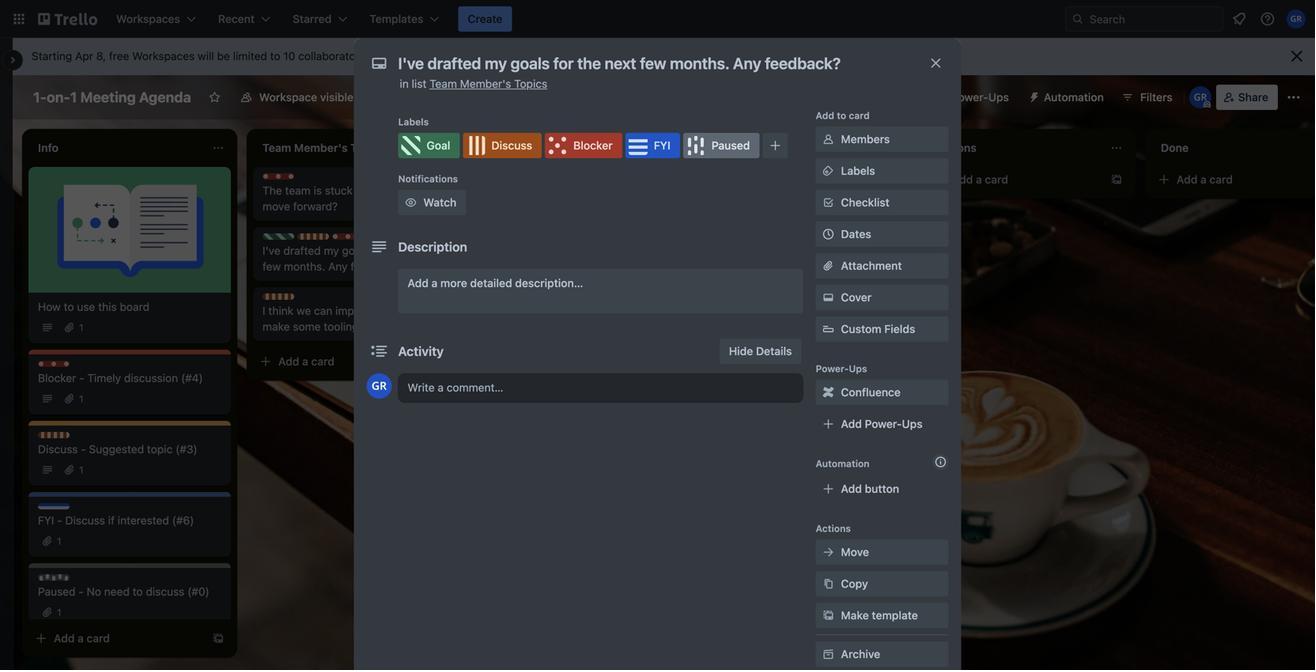 Task type: locate. For each thing, give the bounding box(es) containing it.
make template link
[[816, 603, 949, 628]]

1 horizontal spatial color: black, title: "paused" element
[[402, 233, 451, 245]]

color: green, title: "goal" element
[[398, 133, 460, 158], [263, 233, 299, 245], [712, 262, 749, 274]]

dates button
[[816, 222, 949, 247]]

make
[[263, 320, 290, 333]]

if left interested
[[108, 514, 115, 527]]

0 vertical spatial create from template… image
[[886, 308, 899, 320]]

archive link
[[816, 642, 949, 667]]

labels link
[[816, 158, 949, 184]]

x,
[[372, 184, 382, 197]]

0 vertical spatial color: green, title: "goal" element
[[398, 133, 460, 158]]

paused
[[712, 139, 750, 152], [418, 234, 451, 245], [54, 575, 87, 586], [38, 585, 76, 598]]

create from template… image
[[886, 308, 899, 320], [437, 355, 449, 368]]

0 vertical spatial if
[[422, 304, 428, 317]]

1 vertical spatial power-
[[816, 363, 849, 374]]

0 vertical spatial color: blue, title: "fyi" element
[[626, 133, 680, 158]]

sm image right power-ups button
[[1022, 85, 1044, 107]]

1 vertical spatial ups
[[849, 363, 868, 374]]

sm image left cover at the right of the page
[[821, 290, 837, 305]]

- inside blocker blocker - timely discussion (#4)
[[79, 371, 84, 385]]

1 horizontal spatial more
[[441, 277, 467, 290]]

sm image inside automation button
[[1022, 85, 1044, 107]]

in list team member's topics
[[400, 77, 548, 90]]

automation up add button
[[816, 458, 870, 469]]

0 vertical spatial ups
[[989, 91, 1010, 104]]

members
[[841, 133, 890, 146]]

1 vertical spatial labels
[[841, 164, 876, 177]]

1 vertical spatial can
[[314, 304, 333, 317]]

discuss up any
[[313, 234, 349, 245]]

color: green, title: "goal" element down mentor
[[712, 262, 749, 274]]

add button
[[841, 482, 900, 495]]

color: black, title: "paused" element
[[684, 133, 760, 158], [402, 233, 451, 245], [38, 574, 87, 586]]

template
[[872, 609, 919, 622]]

1 vertical spatial color: black, title: "paused" element
[[402, 233, 451, 245]]

add a card for create from template… icon to the left
[[54, 632, 110, 645]]

sm image down add to card
[[821, 131, 837, 147]]

1 horizontal spatial goal
[[427, 139, 451, 152]]

sm image inside the copy link
[[821, 576, 837, 592]]

0 vertical spatial automation
[[1044, 91, 1105, 104]]

1 horizontal spatial labels
[[841, 164, 876, 177]]

0 horizontal spatial color: black, title: "paused" element
[[38, 574, 87, 586]]

cover
[[841, 291, 872, 304]]

color: blue, title: "fyi" element for the color: black, title: "paused" element to the top
[[626, 133, 680, 158]]

sm image for make template
[[821, 608, 837, 623]]

best practice blog link
[[712, 271, 896, 287]]

2 horizontal spatial color: blue, title: "fyi" element
[[626, 133, 680, 158]]

topics
[[514, 77, 548, 90]]

free
[[109, 49, 129, 63]]

color: green, title: "goal" element up notifications
[[398, 133, 460, 158]]

on-
[[47, 89, 70, 106]]

sm image inside watch button
[[403, 195, 419, 210]]

to inside paused paused - no need to discuss (#0)
[[133, 585, 143, 598]]

copy
[[841, 577, 869, 590]]

more up list
[[403, 49, 429, 63]]

color: orange, title: "discuss" element up any
[[298, 233, 349, 245]]

1-on-1 meeting agenda
[[33, 89, 191, 106]]

1 down paused paused - no need to discuss (#0)
[[57, 607, 61, 618]]

discuss for discuss blocker fyi
[[313, 234, 349, 245]]

0 horizontal spatial if
[[108, 514, 115, 527]]

1 horizontal spatial create from template… image
[[1111, 173, 1124, 186]]

add a card button
[[927, 167, 1101, 192], [1152, 167, 1316, 192], [478, 273, 652, 298], [703, 301, 877, 327], [253, 349, 427, 374], [28, 626, 203, 651]]

1 horizontal spatial if
[[422, 304, 428, 317]]

if right velocity
[[422, 304, 428, 317]]

2 vertical spatial ups
[[902, 417, 923, 430]]

color: orange, title: "discuss" element
[[463, 133, 542, 158], [298, 233, 349, 245], [263, 294, 314, 305], [38, 432, 90, 444]]

ups left automation button
[[989, 91, 1010, 104]]

2 horizontal spatial goal
[[728, 263, 749, 274]]

to inside 'how to use this board' link
[[64, 300, 74, 313]]

create from template… image
[[1111, 173, 1124, 186], [212, 632, 225, 645]]

blocker for blocker
[[574, 139, 613, 152]]

labels down list
[[398, 116, 429, 127]]

0 vertical spatial labels
[[398, 116, 429, 127]]

0 horizontal spatial power-
[[816, 363, 849, 374]]

need
[[104, 585, 130, 598]]

sm image for automation
[[1022, 85, 1044, 107]]

if inside fyi fyi - discuss if interested (#6)
[[108, 514, 115, 527]]

0 vertical spatial can
[[409, 184, 428, 197]]

2 horizontal spatial color: black, title: "paused" element
[[684, 133, 760, 158]]

- inside discuss discuss - suggested topic (#3)
[[81, 443, 86, 456]]

fyi
[[654, 139, 671, 152], [383, 234, 398, 245], [54, 504, 68, 515], [38, 514, 54, 527]]

2 vertical spatial goal
[[728, 263, 749, 274]]

discuss i think we can improve velocity if we make some tooling changes.
[[263, 294, 446, 333]]

Board name text field
[[25, 85, 199, 110]]

0 horizontal spatial create from template… image
[[437, 355, 449, 368]]

sm image inside make template link
[[821, 608, 837, 623]]

0 horizontal spatial can
[[314, 304, 333, 317]]

sm image left make
[[821, 608, 837, 623]]

sm image down actions
[[821, 544, 837, 560]]

filters button
[[1117, 85, 1178, 110]]

greg robinson (gregrobinson96) image right filters
[[1190, 86, 1212, 108]]

greg robinson (gregrobinson96) image down changes.
[[367, 373, 392, 399]]

1 vertical spatial more
[[441, 277, 467, 290]]

sm image for confluence
[[821, 385, 837, 400]]

Search field
[[1085, 7, 1223, 31]]

attachment
[[841, 259, 902, 272]]

2 vertical spatial power-
[[865, 417, 902, 430]]

watch
[[424, 196, 457, 209]]

add power-ups
[[841, 417, 923, 430]]

sm image left copy
[[821, 576, 837, 592]]

add a more detailed description… link
[[398, 269, 804, 313]]

if inside discuss i think we can improve velocity if we make some tooling changes.
[[422, 304, 428, 317]]

to left 10
[[270, 49, 281, 63]]

member's
[[460, 77, 511, 90]]

add a card for best practice blog's create from template… image
[[728, 307, 784, 320]]

1 horizontal spatial color: green, title: "goal" element
[[398, 133, 460, 158]]

more
[[403, 49, 429, 63], [441, 277, 467, 290]]

we up some
[[297, 304, 311, 317]]

sm image inside archive link
[[821, 646, 837, 662]]

1 horizontal spatial create from template… image
[[886, 308, 899, 320]]

1 horizontal spatial color: blue, title: "fyi" element
[[367, 233, 399, 245]]

sm image inside members link
[[821, 131, 837, 147]]

workspace
[[259, 91, 317, 104]]

timely
[[87, 371, 121, 385]]

a
[[976, 173, 983, 186], [1201, 173, 1207, 186], [432, 277, 438, 290], [527, 279, 533, 292], [752, 307, 758, 320], [302, 355, 308, 368], [78, 632, 84, 645]]

months.
[[284, 260, 325, 273]]

labels
[[398, 116, 429, 127], [841, 164, 876, 177]]

discuss up some
[[279, 294, 314, 305]]

1
[[70, 89, 77, 106], [79, 322, 84, 333], [79, 393, 84, 404], [79, 464, 84, 476], [57, 536, 61, 547], [57, 607, 61, 618]]

can right the how on the top left of page
[[409, 184, 428, 197]]

i think we can improve velocity if we make some tooling changes. link
[[263, 303, 446, 335]]

color: green, title: "goal" element up few
[[263, 233, 299, 245]]

ups inside button
[[989, 91, 1010, 104]]

2 horizontal spatial color: green, title: "goal" element
[[712, 262, 749, 274]]

in
[[400, 77, 409, 90]]

sm image inside move link
[[821, 544, 837, 560]]

discuss inside fyi fyi - discuss if interested (#6)
[[65, 514, 105, 527]]

0 horizontal spatial power-ups
[[816, 363, 868, 374]]

blocker the team is stuck on x, how can we move forward?
[[263, 174, 445, 213]]

discuss down topics
[[492, 139, 533, 152]]

automation
[[1044, 91, 1105, 104], [816, 458, 870, 469]]

make
[[841, 609, 869, 622]]

discuss left interested
[[65, 514, 105, 527]]

collaborator
[[465, 49, 526, 63]]

blocker inside blocker the team is stuck on x, how can we move forward?
[[279, 174, 313, 185]]

1-
[[33, 89, 47, 106]]

sm image for move
[[821, 544, 837, 560]]

color: blue, title: "fyi" element for the color: black, title: "paused" element to the middle
[[367, 233, 399, 245]]

color: orange, title: "discuss" element down the timely at the bottom left of the page
[[38, 432, 90, 444]]

goal down mentor
[[728, 263, 749, 274]]

- inside fyi fyi - discuss if interested (#6)
[[57, 514, 62, 527]]

1 vertical spatial color: green, title: "goal" element
[[263, 233, 299, 245]]

goal inside 'goal best practice blog'
[[728, 263, 749, 274]]

description
[[398, 239, 468, 254]]

automation inside button
[[1044, 91, 1105, 104]]

tooling
[[324, 320, 359, 333]]

sm image inside labels link
[[821, 163, 837, 179]]

1 vertical spatial goal
[[279, 234, 299, 245]]

sm image for members
[[821, 131, 837, 147]]

details
[[756, 345, 792, 358]]

workspaces
[[132, 49, 195, 63]]

1 vertical spatial if
[[108, 514, 115, 527]]

0 vertical spatial power-
[[952, 91, 989, 104]]

open information menu image
[[1260, 11, 1276, 27]]

button
[[865, 482, 900, 495]]

i've drafted my goals for the next few months. any feedback? link
[[263, 243, 446, 275]]

mentor another developer link
[[712, 227, 896, 243]]

create from template… image for i think we can improve velocity if we make some tooling changes.
[[437, 355, 449, 368]]

1 vertical spatial create from template… image
[[437, 355, 449, 368]]

another
[[752, 228, 791, 241]]

goal up months.
[[279, 234, 299, 245]]

collaborators.
[[298, 49, 369, 63]]

goals
[[342, 244, 370, 257]]

add
[[816, 110, 835, 121], [953, 173, 974, 186], [1177, 173, 1198, 186], [408, 277, 429, 290], [503, 279, 524, 292], [728, 307, 749, 320], [279, 355, 299, 368], [841, 417, 862, 430], [841, 482, 862, 495], [54, 632, 75, 645]]

2 horizontal spatial ups
[[989, 91, 1010, 104]]

labels up checklist
[[841, 164, 876, 177]]

automation left filters button
[[1044, 91, 1105, 104]]

improve
[[336, 304, 376, 317]]

create button
[[458, 6, 512, 32]]

i've drafted my goals for the next few months. any feedback?
[[263, 244, 431, 273]]

2 vertical spatial color: black, title: "paused" element
[[38, 574, 87, 586]]

(#4)
[[181, 371, 203, 385]]

goal up notifications
[[427, 139, 451, 152]]

ups up add button "button" on the bottom right
[[902, 417, 923, 430]]

sm image
[[821, 163, 837, 179], [403, 195, 419, 210], [821, 544, 837, 560], [821, 576, 837, 592], [821, 608, 837, 623]]

discuss down the timely at the bottom left of the page
[[54, 433, 90, 444]]

use
[[77, 300, 95, 313]]

0 vertical spatial greg robinson (gregrobinson96) image
[[1190, 86, 1212, 108]]

1 right 1-
[[70, 89, 77, 106]]

more left detailed
[[441, 277, 467, 290]]

i've
[[263, 244, 281, 257]]

to left use
[[64, 300, 74, 313]]

0 vertical spatial power-ups
[[952, 91, 1010, 104]]

sm image for cover
[[821, 290, 837, 305]]

1 vertical spatial greg robinson (gregrobinson96) image
[[367, 373, 392, 399]]

discuss discuss - suggested topic (#3)
[[38, 433, 198, 456]]

- inside paused paused - no need to discuss (#0)
[[79, 585, 84, 598]]

move
[[263, 200, 290, 213]]

star or unstar board image
[[209, 91, 221, 104]]

add a more detailed description…
[[408, 277, 584, 290]]

add button button
[[816, 476, 949, 502]]

color: blue, title: "fyi" element
[[626, 133, 680, 158], [367, 233, 399, 245], [38, 503, 70, 515]]

1 horizontal spatial power-ups
[[952, 91, 1010, 104]]

0 horizontal spatial labels
[[398, 116, 429, 127]]

list
[[412, 77, 427, 90]]

discuss inside color: orange, title: "discuss" element
[[492, 139, 533, 152]]

add inside add button "button"
[[841, 482, 862, 495]]

can up some
[[314, 304, 333, 317]]

ups up confluence
[[849, 363, 868, 374]]

blocker
[[574, 139, 613, 152], [279, 174, 313, 185], [348, 234, 383, 245], [54, 362, 88, 373], [38, 371, 76, 385]]

sm image down add to card
[[821, 163, 837, 179]]

1 vertical spatial automation
[[816, 458, 870, 469]]

2 horizontal spatial power-
[[952, 91, 989, 104]]

sm image
[[1022, 85, 1044, 107], [821, 131, 837, 147], [821, 290, 837, 305], [821, 385, 837, 400], [821, 646, 837, 662]]

on
[[356, 184, 369, 197]]

primary element
[[0, 0, 1316, 38]]

sm image left confluence
[[821, 385, 837, 400]]

1 horizontal spatial automation
[[1044, 91, 1105, 104]]

can inside discuss i think we can improve velocity if we make some tooling changes.
[[314, 304, 333, 317]]

1 horizontal spatial can
[[409, 184, 428, 197]]

add inside add a more detailed description… link
[[408, 277, 429, 290]]

meeting
[[80, 89, 136, 106]]

2 vertical spatial color: blue, title: "fyi" element
[[38, 503, 70, 515]]

blocker - timely discussion (#4) link
[[38, 370, 222, 386]]

hide details link
[[720, 339, 802, 364]]

color: red, title: "blocker" element
[[545, 133, 623, 158], [263, 173, 313, 185], [332, 233, 383, 245], [38, 361, 88, 373]]

fyi fyi - discuss if interested (#6)
[[38, 504, 194, 527]]

power- inside button
[[952, 91, 989, 104]]

1 horizontal spatial ups
[[902, 417, 923, 430]]

discuss inside discuss i think we can improve velocity if we make some tooling changes.
[[279, 294, 314, 305]]

i
[[263, 304, 266, 317]]

blocker for blocker the team is stuck on x, how can we move forward?
[[279, 174, 313, 185]]

workspace visible button
[[231, 85, 363, 110]]

move
[[841, 546, 870, 559]]

sm image inside cover "link"
[[821, 290, 837, 305]]

1 vertical spatial create from template… image
[[212, 632, 225, 645]]

0 vertical spatial more
[[403, 49, 429, 63]]

sm image for watch
[[403, 195, 419, 210]]

we right the how on the top left of page
[[431, 184, 445, 197]]

1 vertical spatial color: blue, title: "fyi" element
[[367, 233, 399, 245]]

few
[[263, 260, 281, 273]]

sm image left watch
[[403, 195, 419, 210]]

1 horizontal spatial greg robinson (gregrobinson96) image
[[1190, 86, 1212, 108]]

None text field
[[390, 49, 913, 78]]

to right need
[[133, 585, 143, 598]]

greg robinson (gregrobinson96) image
[[1190, 86, 1212, 108], [367, 373, 392, 399]]

suggested
[[89, 443, 144, 456]]

color: orange, title: "discuss" element up the make
[[263, 294, 314, 305]]

sm image left archive
[[821, 646, 837, 662]]

best
[[712, 273, 735, 286]]

if
[[422, 304, 428, 317], [108, 514, 115, 527]]



Task type: vqa. For each thing, say whether or not it's contained in the screenshot.
AGENDA
yes



Task type: describe. For each thing, give the bounding box(es) containing it.
(#3)
[[176, 443, 198, 456]]

0 horizontal spatial greg robinson (gregrobinson96) image
[[367, 373, 392, 399]]

team member's topics link
[[430, 77, 548, 90]]

cover link
[[816, 285, 949, 310]]

edit card image
[[435, 234, 448, 247]]

0 horizontal spatial goal
[[279, 234, 299, 245]]

how
[[38, 300, 61, 313]]

paused - no need to discuss (#0) link
[[38, 584, 222, 600]]

0 horizontal spatial automation
[[816, 458, 870, 469]]

attachment button
[[816, 253, 949, 279]]

0 horizontal spatial color: green, title: "goal" element
[[263, 233, 299, 245]]

think
[[269, 304, 294, 317]]

filters
[[1141, 91, 1173, 104]]

mentor another developer
[[712, 228, 845, 241]]

interested
[[118, 514, 169, 527]]

checklist button
[[816, 190, 949, 215]]

description…
[[515, 277, 584, 290]]

starting
[[32, 49, 72, 63]]

copy link
[[816, 571, 949, 597]]

hide
[[729, 345, 754, 358]]

workspace visible
[[259, 91, 354, 104]]

agenda
[[139, 89, 191, 106]]

(#0)
[[188, 585, 210, 598]]

sm image for archive
[[821, 646, 837, 662]]

0 horizontal spatial ups
[[849, 363, 868, 374]]

automation button
[[1022, 85, 1114, 110]]

customize views image
[[442, 89, 457, 105]]

for
[[373, 244, 387, 257]]

0 notifications image
[[1230, 9, 1249, 28]]

0 vertical spatial color: black, title: "paused" element
[[684, 133, 760, 158]]

color: orange, title: "discuss" element down team member's topics link
[[463, 133, 542, 158]]

starting apr 8, free workspaces will be limited to 10 collaborators. learn more about collaborator limits
[[32, 49, 556, 63]]

0 horizontal spatial more
[[403, 49, 429, 63]]

search image
[[1072, 13, 1085, 25]]

0 horizontal spatial color: blue, title: "fyi" element
[[38, 503, 70, 515]]

members link
[[816, 127, 949, 152]]

the
[[263, 184, 282, 197]]

discuss - suggested topic (#3) link
[[38, 442, 222, 457]]

add power-ups link
[[816, 411, 949, 437]]

can inside blocker the team is stuck on x, how can we move forward?
[[409, 184, 428, 197]]

feedback?
[[351, 260, 404, 273]]

watch button
[[398, 190, 466, 215]]

limited
[[233, 49, 267, 63]]

1 vertical spatial power-ups
[[816, 363, 868, 374]]

about
[[432, 49, 462, 63]]

blocker for blocker blocker - timely discussion (#4)
[[54, 362, 88, 373]]

10
[[284, 49, 295, 63]]

fields
[[885, 322, 916, 335]]

add a card for topmost create from template… icon
[[953, 173, 1009, 186]]

discuss blocker fyi
[[313, 234, 398, 245]]

will
[[198, 49, 214, 63]]

discuss for discuss i think we can improve velocity if we make some tooling changes.
[[279, 294, 314, 305]]

1 down blocker blocker - timely discussion (#4) in the bottom left of the page
[[79, 393, 84, 404]]

show menu image
[[1287, 89, 1302, 105]]

my
[[324, 244, 339, 257]]

apr
[[75, 49, 93, 63]]

- for discuss
[[81, 443, 86, 456]]

1 down use
[[79, 322, 84, 333]]

- for paused
[[79, 585, 84, 598]]

- for fyi
[[57, 514, 62, 527]]

2 vertical spatial color: green, title: "goal" element
[[712, 262, 749, 274]]

1 down discuss discuss - suggested topic (#3)
[[79, 464, 84, 476]]

we right velocity
[[431, 304, 446, 317]]

how
[[385, 184, 406, 197]]

the
[[390, 244, 406, 257]]

drafted
[[284, 244, 321, 257]]

add inside add power-ups link
[[841, 417, 862, 430]]

- for blocker
[[79, 371, 84, 385]]

Write a comment text field
[[398, 373, 804, 402]]

add a card for create from template… image associated with i think we can improve velocity if we make some tooling changes.
[[279, 355, 335, 368]]

team
[[285, 184, 311, 197]]

team
[[430, 77, 457, 90]]

create from template… image for best practice blog
[[886, 308, 899, 320]]

1 down fyi fyi - discuss if interested (#6)
[[57, 536, 61, 547]]

blocker blocker - timely discussion (#4)
[[38, 362, 203, 385]]

sm image for copy
[[821, 576, 837, 592]]

share
[[1239, 91, 1269, 104]]

velocity
[[379, 304, 419, 317]]

power-ups inside button
[[952, 91, 1010, 104]]

practice
[[738, 273, 780, 286]]

custom fields button
[[816, 321, 949, 337]]

8,
[[96, 49, 106, 63]]

changes.
[[362, 320, 408, 333]]

discuss left suggested
[[38, 443, 78, 456]]

1 inside text field
[[70, 89, 77, 106]]

discuss for discuss discuss - suggested topic (#3)
[[54, 433, 90, 444]]

0 vertical spatial goal
[[427, 139, 451, 152]]

move link
[[816, 540, 949, 565]]

learn more about collaborator limits link
[[372, 49, 556, 63]]

stuck
[[325, 184, 353, 197]]

labels inside labels link
[[841, 164, 876, 177]]

0 horizontal spatial create from template… image
[[212, 632, 225, 645]]

1 horizontal spatial power-
[[865, 417, 902, 430]]

make template
[[841, 609, 919, 622]]

forward?
[[293, 200, 338, 213]]

next
[[409, 244, 431, 257]]

discuss for discuss
[[492, 139, 533, 152]]

learn
[[372, 49, 400, 63]]

how to use this board
[[38, 300, 150, 313]]

sm image for labels
[[821, 163, 837, 179]]

create
[[468, 12, 503, 25]]

0 vertical spatial create from template… image
[[1111, 173, 1124, 186]]

custom
[[841, 322, 882, 335]]

to up members at the right of page
[[837, 110, 847, 121]]

board
[[120, 300, 150, 313]]

greg robinson (gregrobinson96) image
[[1287, 9, 1306, 28]]

blog
[[783, 273, 805, 286]]

hide details
[[729, 345, 792, 358]]

power-ups button
[[920, 85, 1019, 110]]

we inside blocker the team is stuck on x, how can we move forward?
[[431, 184, 445, 197]]



